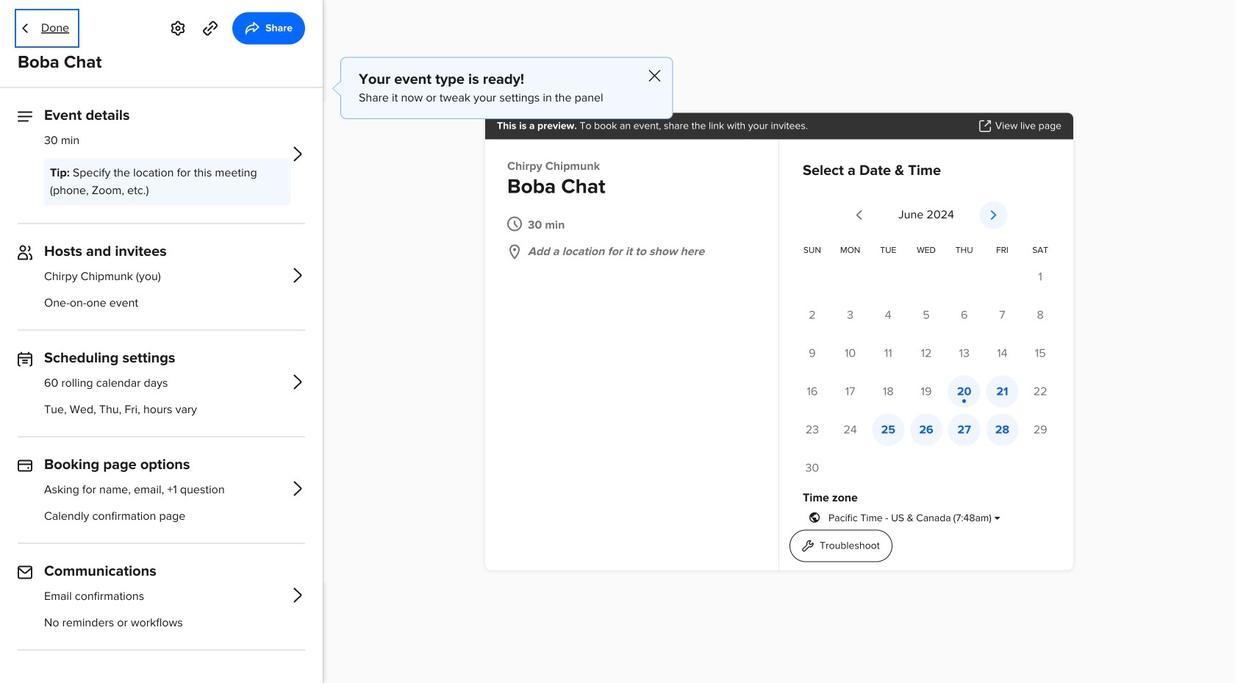 Task type: locate. For each thing, give the bounding box(es) containing it.
open in new window image
[[979, 120, 991, 132]]

select a day element
[[793, 240, 1060, 490]]

calendly image
[[41, 18, 113, 38]]

cell
[[1022, 261, 1060, 293], [793, 299, 832, 331], [832, 299, 870, 331], [870, 299, 908, 331], [908, 299, 946, 331], [946, 299, 984, 331], [984, 299, 1022, 331], [1022, 299, 1060, 331], [793, 337, 832, 369], [832, 337, 870, 369], [870, 337, 908, 369], [908, 337, 946, 369], [946, 337, 984, 369], [984, 337, 1022, 369], [1022, 337, 1060, 369], [793, 375, 832, 408], [832, 375, 870, 408], [870, 375, 908, 408], [908, 375, 946, 408], [946, 375, 984, 408], [984, 375, 1022, 408], [1022, 375, 1060, 408], [793, 414, 832, 446], [832, 414, 870, 446], [870, 414, 908, 446], [908, 414, 946, 446], [946, 414, 984, 446], [984, 414, 1022, 446], [1022, 414, 1060, 446], [793, 452, 832, 484]]



Task type: describe. For each thing, give the bounding box(es) containing it.
main navigation element
[[0, 0, 191, 683]]

set up the basics progress progress bar
[[1051, 643, 1095, 650]]



Task type: vqa. For each thing, say whether or not it's contained in the screenshot.
Set up the basics progress Progress Bar
yes



